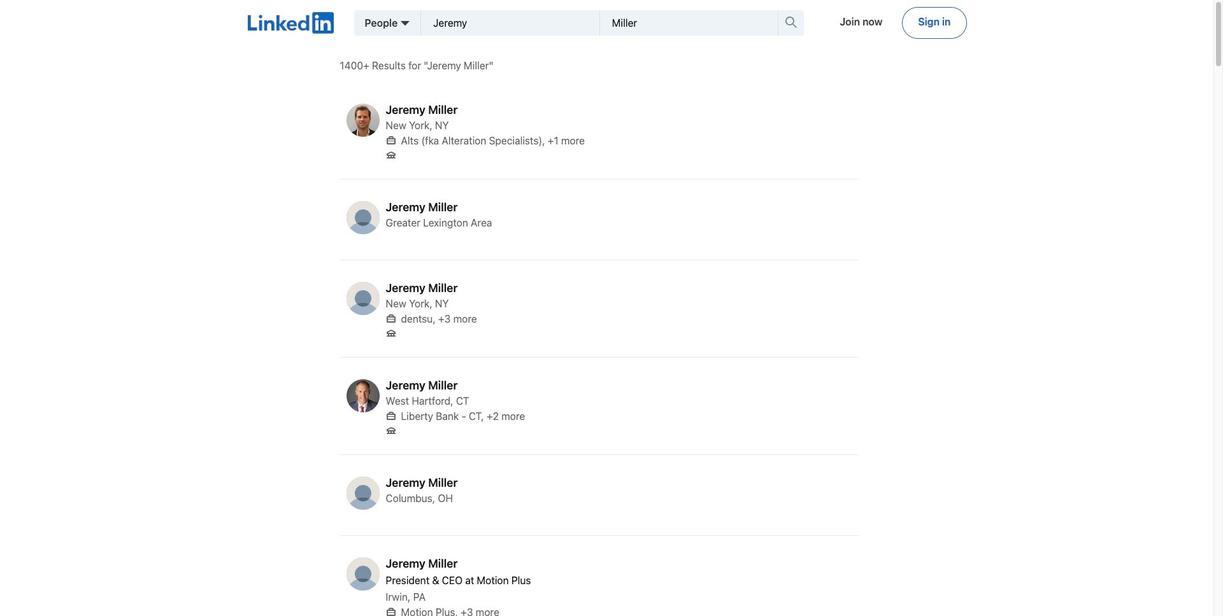 Task type: vqa. For each thing, say whether or not it's contained in the screenshot.
the people on the bottom of page
no



Task type: locate. For each thing, give the bounding box(es) containing it.
primary element
[[248, 0, 966, 48]]

2 svg image from the top
[[386, 151, 396, 161]]

4 svg image from the top
[[386, 329, 396, 340]]

svg image
[[386, 427, 396, 437]]

none search field inside primary element
[[421, 10, 805, 36]]

6 jeremy miller image from the top
[[345, 557, 381, 593]]

1 svg image from the top
[[386, 136, 396, 146]]

None search field
[[421, 10, 805, 36]]

Last Name search field
[[610, 16, 758, 30]]

jeremy miller image
[[345, 103, 381, 138], [345, 200, 381, 236], [345, 281, 381, 317], [345, 379, 381, 414], [345, 476, 381, 512], [345, 557, 381, 593]]

svg image
[[386, 136, 396, 146], [386, 151, 396, 161], [386, 314, 396, 324], [386, 329, 396, 340], [386, 412, 396, 422], [386, 608, 396, 617]]

6 svg image from the top
[[386, 608, 396, 617]]

1 jeremy miller image from the top
[[345, 103, 381, 138]]

5 jeremy miller image from the top
[[345, 476, 381, 512]]



Task type: describe. For each thing, give the bounding box(es) containing it.
2 jeremy miller image from the top
[[345, 200, 381, 236]]

5 svg image from the top
[[386, 412, 396, 422]]

First Name search field
[[432, 16, 579, 30]]

3 svg image from the top
[[386, 314, 396, 324]]

4 jeremy miller image from the top
[[345, 379, 381, 414]]

3 jeremy miller image from the top
[[345, 281, 381, 317]]



